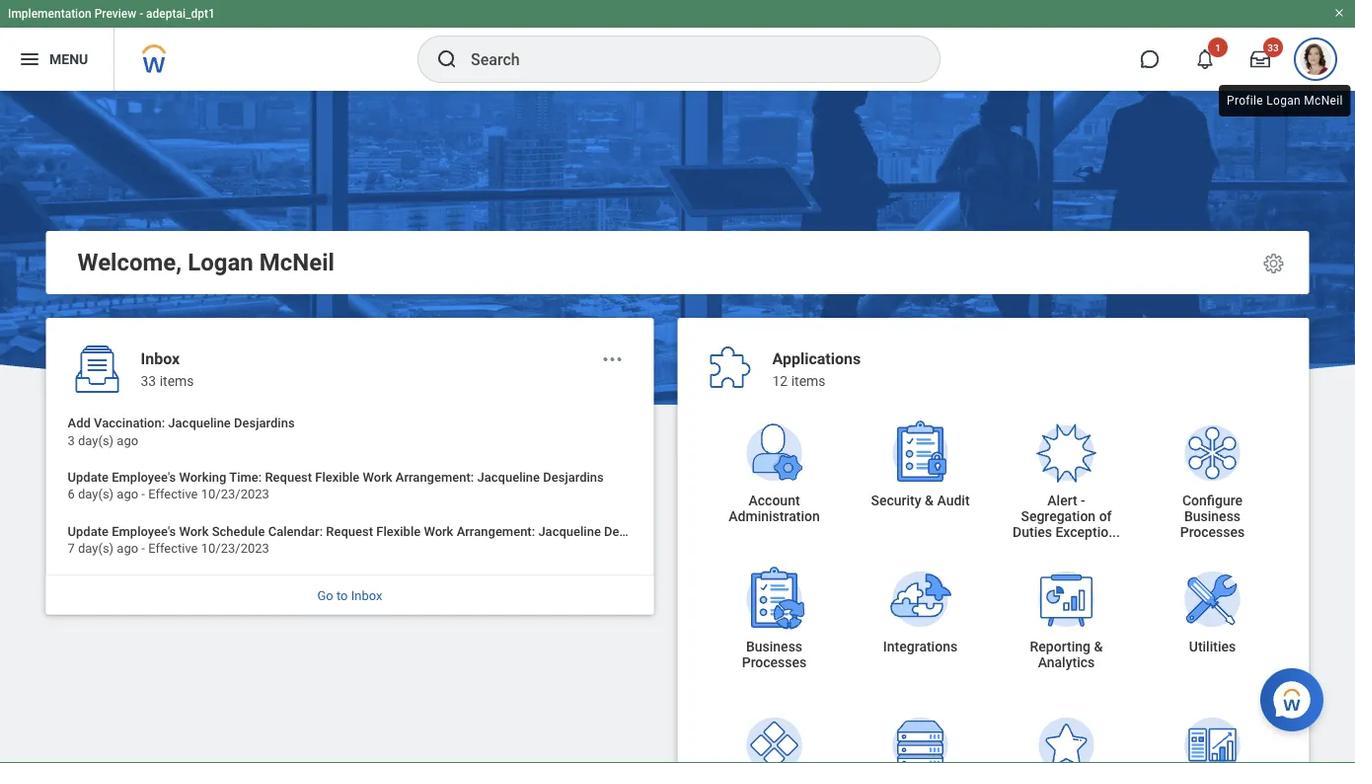 Task type: locate. For each thing, give the bounding box(es) containing it.
0 vertical spatial effective
[[148, 487, 198, 502]]

justify image
[[18, 47, 41, 71]]

2 10/23/2023 from the top
[[201, 541, 269, 556]]

request
[[265, 470, 312, 485], [326, 524, 373, 539]]

calendar:
[[268, 524, 323, 539]]

ago
[[117, 433, 138, 448], [117, 487, 138, 502], [117, 541, 138, 556]]

configure business processes
[[1181, 492, 1246, 540]]

0 horizontal spatial inbox
[[141, 350, 180, 368]]

1 horizontal spatial work
[[363, 470, 393, 485]]

inbox inside inbox 33 items
[[141, 350, 180, 368]]

6
[[68, 487, 75, 502]]

0 vertical spatial business
[[1185, 508, 1241, 524]]

0 horizontal spatial work
[[179, 524, 209, 539]]

work
[[363, 470, 393, 485], [179, 524, 209, 539], [424, 524, 454, 539]]

...
[[1109, 524, 1121, 540]]

12
[[773, 373, 788, 389]]

1 vertical spatial 33
[[141, 373, 156, 389]]

33 left profile logan mcneil icon
[[1268, 41, 1279, 53]]

1 horizontal spatial flexible
[[376, 524, 421, 539]]

0 horizontal spatial items
[[160, 373, 194, 389]]

1 vertical spatial logan
[[188, 248, 253, 276]]

3 ago from the top
[[117, 541, 138, 556]]

exceptio
[[1056, 524, 1109, 540]]

1 vertical spatial &
[[1095, 638, 1103, 655]]

1 horizontal spatial desjardins
[[543, 470, 604, 485]]

alert
[[1048, 492, 1078, 509]]

request down update employee's working time: request flexible work arrangement: jacqueline desjardins 6 day(s) ago -  effective 10/23/2023
[[326, 524, 373, 539]]

0 horizontal spatial &
[[925, 492, 934, 509]]

3 day(s) from the top
[[78, 541, 114, 556]]

work inside update employee's working time: request flexible work arrangement: jacqueline desjardins 6 day(s) ago -  effective 10/23/2023
[[363, 470, 393, 485]]

employee's for -
[[112, 524, 176, 539]]

1 vertical spatial arrangement:
[[457, 524, 535, 539]]

2 vertical spatial day(s)
[[78, 541, 114, 556]]

arrangement: inside update employee's work schedule calendar: request flexible work arrangement: jacqueline desjardins 7 day(s) ago -  effective 10/23/2023
[[457, 524, 535, 539]]

utilities link
[[1140, 543, 1286, 689]]

1 employee's from the top
[[112, 470, 176, 485]]

jacqueline
[[168, 416, 231, 431], [477, 470, 540, 485], [539, 524, 601, 539]]

mcneil for profile logan mcneil
[[1305, 94, 1344, 108]]

1 items from the left
[[160, 373, 194, 389]]

0 vertical spatial employee's
[[112, 470, 176, 485]]

applications
[[773, 350, 861, 368]]

of
[[1100, 508, 1112, 524]]

1 vertical spatial ago
[[117, 487, 138, 502]]

1 horizontal spatial business
[[1185, 508, 1241, 524]]

day(s) inside update employee's work schedule calendar: request flexible work arrangement: jacqueline desjardins 7 day(s) ago -  effective 10/23/2023
[[78, 541, 114, 556]]

day(s) down add
[[78, 433, 114, 448]]

0 vertical spatial 33
[[1268, 41, 1279, 53]]

analytics
[[1039, 654, 1095, 670]]

employee's inside update employee's working time: request flexible work arrangement: jacqueline desjardins 6 day(s) ago -  effective 10/23/2023
[[112, 470, 176, 485]]

processes
[[1181, 524, 1246, 540], [742, 654, 807, 670]]

1 vertical spatial flexible
[[376, 524, 421, 539]]

1 horizontal spatial &
[[1095, 638, 1103, 655]]

business processes
[[742, 638, 807, 670]]

0 horizontal spatial business
[[746, 638, 803, 655]]

configure applications image
[[1262, 252, 1286, 276]]

inbox inside "button"
[[351, 588, 383, 603]]

1 vertical spatial processes
[[742, 654, 807, 670]]

10/23/2023 down schedule
[[201, 541, 269, 556]]

administration
[[729, 508, 820, 524]]

0 vertical spatial processes
[[1181, 524, 1246, 540]]

inbox 33 items
[[141, 350, 194, 389]]

employee's left schedule
[[112, 524, 176, 539]]

10/23/2023 inside update employee's working time: request flexible work arrangement: jacqueline desjardins 6 day(s) ago -  effective 10/23/2023
[[201, 487, 269, 502]]

2 horizontal spatial desjardins
[[604, 524, 665, 539]]

0 horizontal spatial logan
[[188, 248, 253, 276]]

related actions image
[[601, 348, 625, 371]]

update
[[68, 470, 109, 485], [68, 524, 109, 539]]

0 horizontal spatial processes
[[742, 654, 807, 670]]

flexible up calendar:
[[315, 470, 360, 485]]

inbox right to
[[351, 588, 383, 603]]

logan for profile
[[1267, 94, 1302, 108]]

0 vertical spatial flexible
[[315, 470, 360, 485]]

& left audit
[[925, 492, 934, 509]]

desjardins
[[234, 416, 295, 431], [543, 470, 604, 485], [604, 524, 665, 539]]

1 vertical spatial effective
[[148, 541, 198, 556]]

flexible
[[315, 470, 360, 485], [376, 524, 421, 539]]

1 vertical spatial 10/23/2023
[[201, 541, 269, 556]]

1 vertical spatial request
[[326, 524, 373, 539]]

1 vertical spatial jacqueline
[[477, 470, 540, 485]]

2 employee's from the top
[[112, 524, 176, 539]]

& for audit
[[925, 492, 934, 509]]

logan
[[1267, 94, 1302, 108], [188, 248, 253, 276]]

1 horizontal spatial inbox
[[351, 588, 383, 603]]

update inside update employee's work schedule calendar: request flexible work arrangement: jacqueline desjardins 7 day(s) ago -  effective 10/23/2023
[[68, 524, 109, 539]]

33
[[1268, 41, 1279, 53], [141, 373, 156, 389]]

ago down "vaccination:"
[[117, 433, 138, 448]]

configure
[[1183, 492, 1243, 509]]

1 horizontal spatial mcneil
[[1305, 94, 1344, 108]]

0 vertical spatial mcneil
[[1305, 94, 1344, 108]]

flexible inside update employee's work schedule calendar: request flexible work arrangement: jacqueline desjardins 7 day(s) ago -  effective 10/23/2023
[[376, 524, 421, 539]]

employee's down "vaccination:"
[[112, 470, 176, 485]]

business inside business processes
[[746, 638, 803, 655]]

- inside update employee's working time: request flexible work arrangement: jacqueline desjardins 6 day(s) ago -  effective 10/23/2023
[[142, 487, 145, 502]]

0 vertical spatial &
[[925, 492, 934, 509]]

1 ago from the top
[[117, 433, 138, 448]]

logan right profile
[[1267, 94, 1302, 108]]

go
[[317, 588, 334, 603]]

1 horizontal spatial request
[[326, 524, 373, 539]]

update inside update employee's working time: request flexible work arrangement: jacqueline desjardins 6 day(s) ago -  effective 10/23/2023
[[68, 470, 109, 485]]

0 horizontal spatial request
[[265, 470, 312, 485]]

items
[[160, 373, 194, 389], [792, 373, 826, 389]]

0 vertical spatial desjardins
[[234, 416, 295, 431]]

items down applications
[[792, 373, 826, 389]]

- right alert
[[1081, 492, 1086, 509]]

1 vertical spatial employee's
[[112, 524, 176, 539]]

- inside update employee's work schedule calendar: request flexible work arrangement: jacqueline desjardins 7 day(s) ago -  effective 10/23/2023
[[142, 541, 145, 556]]

request inside update employee's working time: request flexible work arrangement: jacqueline desjardins 6 day(s) ago -  effective 10/23/2023
[[265, 470, 312, 485]]

day(s) right 6
[[78, 487, 114, 502]]

2 vertical spatial jacqueline
[[539, 524, 601, 539]]

update up 6
[[68, 470, 109, 485]]

- inside the menu banner
[[139, 7, 143, 21]]

arrangement:
[[396, 470, 474, 485], [457, 524, 535, 539]]

ago right 7
[[117, 541, 138, 556]]

-
[[139, 7, 143, 21], [142, 487, 145, 502], [1081, 492, 1086, 509], [142, 541, 145, 556]]

2 update from the top
[[68, 524, 109, 539]]

2 vertical spatial desjardins
[[604, 524, 665, 539]]

1 vertical spatial desjardins
[[543, 470, 604, 485]]

mcneil inside tooltip
[[1305, 94, 1344, 108]]

welcome,
[[78, 248, 182, 276]]

0 horizontal spatial mcneil
[[259, 248, 335, 276]]

inbox
[[141, 350, 180, 368], [351, 588, 383, 603]]

33 up "vaccination:"
[[141, 373, 156, 389]]

10/23/2023 down time:
[[201, 487, 269, 502]]

1 effective from the top
[[148, 487, 198, 502]]

10/23/2023
[[201, 487, 269, 502], [201, 541, 269, 556]]

0 vertical spatial inbox
[[141, 350, 180, 368]]

0 vertical spatial update
[[68, 470, 109, 485]]

utilities
[[1190, 638, 1237, 655]]

1 vertical spatial business
[[746, 638, 803, 655]]

logan inside tooltip
[[1267, 94, 1302, 108]]

security
[[871, 492, 922, 509]]

arrangement: inside update employee's working time: request flexible work arrangement: jacqueline desjardins 6 day(s) ago -  effective 10/23/2023
[[396, 470, 474, 485]]

day(s)
[[78, 433, 114, 448], [78, 487, 114, 502], [78, 541, 114, 556]]

1 horizontal spatial logan
[[1267, 94, 1302, 108]]

menu button
[[0, 28, 114, 91]]

1 horizontal spatial 33
[[1268, 41, 1279, 53]]

update employee's work schedule calendar: request flexible work arrangement: jacqueline desjardins 7 day(s) ago -  effective 10/23/2023
[[68, 524, 665, 556]]

items inside applications 12 items
[[792, 373, 826, 389]]

employee's inside update employee's work schedule calendar: request flexible work arrangement: jacqueline desjardins 7 day(s) ago -  effective 10/23/2023
[[112, 524, 176, 539]]

logan for welcome,
[[188, 248, 253, 276]]

0 horizontal spatial flexible
[[315, 470, 360, 485]]

desjardins inside update employee's working time: request flexible work arrangement: jacqueline desjardins 6 day(s) ago -  effective 10/23/2023
[[543, 470, 604, 485]]

& right reporting
[[1095, 638, 1103, 655]]

preview
[[94, 7, 136, 21]]

employee's
[[112, 470, 176, 485], [112, 524, 176, 539]]

&
[[925, 492, 934, 509], [1095, 638, 1103, 655]]

0 horizontal spatial 33
[[141, 373, 156, 389]]

business
[[1185, 508, 1241, 524], [746, 638, 803, 655]]

1 update from the top
[[68, 470, 109, 485]]

inbox up "vaccination:"
[[141, 350, 180, 368]]

add
[[68, 416, 91, 431]]

0 vertical spatial logan
[[1267, 94, 1302, 108]]

0 vertical spatial day(s)
[[78, 433, 114, 448]]

0 horizontal spatial desjardins
[[234, 416, 295, 431]]

search image
[[435, 47, 459, 71]]

2 effective from the top
[[148, 541, 198, 556]]

items up add vaccination: jacqueline desjardins 3 day(s) ago
[[160, 373, 194, 389]]

items inside inbox 33 items
[[160, 373, 194, 389]]

0 vertical spatial request
[[265, 470, 312, 485]]

desjardins inside add vaccination: jacqueline desjardins 3 day(s) ago
[[234, 416, 295, 431]]

effective
[[148, 487, 198, 502], [148, 541, 198, 556]]

welcome, logan mcneil
[[78, 248, 335, 276]]

ago inside add vaccination: jacqueline desjardins 3 day(s) ago
[[117, 433, 138, 448]]

working
[[179, 470, 227, 485]]

0 vertical spatial ago
[[117, 433, 138, 448]]

1 10/23/2023 from the top
[[201, 487, 269, 502]]

ago inside update employee's work schedule calendar: request flexible work arrangement: jacqueline desjardins 7 day(s) ago -  effective 10/23/2023
[[117, 541, 138, 556]]

items for applications
[[792, 373, 826, 389]]

duties
[[1013, 524, 1053, 540]]

account
[[749, 492, 800, 509]]

0 vertical spatial arrangement:
[[396, 470, 474, 485]]

logan right welcome,
[[188, 248, 253, 276]]

& inside reporting & analytics
[[1095, 638, 1103, 655]]

reporting
[[1031, 638, 1091, 655]]

mcneil
[[1305, 94, 1344, 108], [259, 248, 335, 276]]

0 vertical spatial jacqueline
[[168, 416, 231, 431]]

1 vertical spatial inbox
[[351, 588, 383, 603]]

applications 12 items
[[773, 350, 861, 389]]

1 vertical spatial mcneil
[[259, 248, 335, 276]]

- right 6
[[142, 487, 145, 502]]

- inside alert - segregation of duties exceptio ...
[[1081, 492, 1086, 509]]

1 vertical spatial update
[[68, 524, 109, 539]]

2 vertical spatial ago
[[117, 541, 138, 556]]

add vaccination: jacqueline desjardins 3 day(s) ago
[[68, 416, 295, 448]]

request right time:
[[265, 470, 312, 485]]

- right 'preview'
[[139, 7, 143, 21]]

2 items from the left
[[792, 373, 826, 389]]

1
[[1216, 41, 1221, 53]]

flexible down update employee's working time: request flexible work arrangement: jacqueline desjardins 6 day(s) ago -  effective 10/23/2023
[[376, 524, 421, 539]]

2 day(s) from the top
[[78, 487, 114, 502]]

- right 7
[[142, 541, 145, 556]]

0 vertical spatial 10/23/2023
[[201, 487, 269, 502]]

1 horizontal spatial items
[[792, 373, 826, 389]]

jacqueline inside update employee's working time: request flexible work arrangement: jacqueline desjardins 6 day(s) ago -  effective 10/23/2023
[[477, 470, 540, 485]]

jacqueline inside update employee's work schedule calendar: request flexible work arrangement: jacqueline desjardins 7 day(s) ago -  effective 10/23/2023
[[539, 524, 601, 539]]

update up 7
[[68, 524, 109, 539]]

integrations
[[884, 638, 958, 655]]

& for analytics
[[1095, 638, 1103, 655]]

1 vertical spatial day(s)
[[78, 487, 114, 502]]

ago right 6
[[117, 487, 138, 502]]

profile
[[1227, 94, 1264, 108]]

7
[[68, 541, 75, 556]]

day(s) right 7
[[78, 541, 114, 556]]

1 day(s) from the top
[[78, 433, 114, 448]]

2 ago from the top
[[117, 487, 138, 502]]



Task type: describe. For each thing, give the bounding box(es) containing it.
33 inside inbox 33 items
[[141, 373, 156, 389]]

integrations link
[[848, 543, 994, 689]]

desjardins inside update employee's work schedule calendar: request flexible work arrangement: jacqueline desjardins 7 day(s) ago -  effective 10/23/2023
[[604, 524, 665, 539]]

security & audit link
[[848, 397, 994, 543]]

items for inbox
[[160, 373, 194, 389]]

mcneil for welcome, logan mcneil
[[259, 248, 335, 276]]

jacqueline inside add vaccination: jacqueline desjardins 3 day(s) ago
[[168, 416, 231, 431]]

effective inside update employee's work schedule calendar: request flexible work arrangement: jacqueline desjardins 7 day(s) ago -  effective 10/23/2023
[[148, 541, 198, 556]]

implementation preview -   adeptai_dpt1
[[8, 7, 215, 21]]

business inside configure business processes
[[1185, 508, 1241, 524]]

update employee's working time: request flexible work arrangement: jacqueline desjardins 6 day(s) ago -  effective 10/23/2023
[[68, 470, 604, 502]]

employee's for effective
[[112, 470, 176, 485]]

to
[[337, 588, 348, 603]]

reporting & analytics
[[1031, 638, 1103, 670]]

menu
[[49, 51, 88, 67]]

update for 7
[[68, 524, 109, 539]]

effective inside update employee's working time: request flexible work arrangement: jacqueline desjardins 6 day(s) ago -  effective 10/23/2023
[[148, 487, 198, 502]]

Search Workday  search field
[[471, 38, 900, 81]]

update for day(s)
[[68, 470, 109, 485]]

notifications large image
[[1196, 49, 1216, 69]]

1 button
[[1184, 38, 1228, 81]]

33 inside button
[[1268, 41, 1279, 53]]

profile logan mcneil
[[1227, 94, 1344, 108]]

implementation
[[8, 7, 92, 21]]

menu banner
[[0, 0, 1356, 91]]

segregation
[[1021, 508, 1096, 524]]

2 horizontal spatial work
[[424, 524, 454, 539]]

go to inbox button
[[46, 575, 654, 615]]

3
[[68, 433, 75, 448]]

security & audit
[[871, 492, 970, 509]]

time:
[[229, 470, 262, 485]]

request inside update employee's work schedule calendar: request flexible work arrangement: jacqueline desjardins 7 day(s) ago -  effective 10/23/2023
[[326, 524, 373, 539]]

1 horizontal spatial processes
[[1181, 524, 1246, 540]]

flexible inside update employee's working time: request flexible work arrangement: jacqueline desjardins 6 day(s) ago -  effective 10/23/2023
[[315, 470, 360, 485]]

alert - segregation of duties exceptio ...
[[1013, 492, 1121, 540]]

account administration
[[729, 492, 820, 524]]

vaccination:
[[94, 416, 165, 431]]

profile logan mcneil tooltip
[[1216, 81, 1356, 120]]

day(s) inside update employee's working time: request flexible work arrangement: jacqueline desjardins 6 day(s) ago -  effective 10/23/2023
[[78, 487, 114, 502]]

day(s) inside add vaccination: jacqueline desjardins 3 day(s) ago
[[78, 433, 114, 448]]

inbox large image
[[1251, 49, 1271, 69]]

adeptai_dpt1
[[146, 7, 215, 21]]

ago inside update employee's working time: request flexible work arrangement: jacqueline desjardins 6 day(s) ago -  effective 10/23/2023
[[117, 487, 138, 502]]

33 button
[[1239, 38, 1284, 81]]

go to inbox
[[317, 588, 383, 603]]

profile logan mcneil image
[[1300, 43, 1332, 79]]

audit
[[937, 492, 970, 509]]

schedule
[[212, 524, 265, 539]]

10/23/2023 inside update employee's work schedule calendar: request flexible work arrangement: jacqueline desjardins 7 day(s) ago -  effective 10/23/2023
[[201, 541, 269, 556]]

close environment banner image
[[1334, 7, 1346, 19]]



Task type: vqa. For each thing, say whether or not it's contained in the screenshot.
to on the left bottom of page
yes



